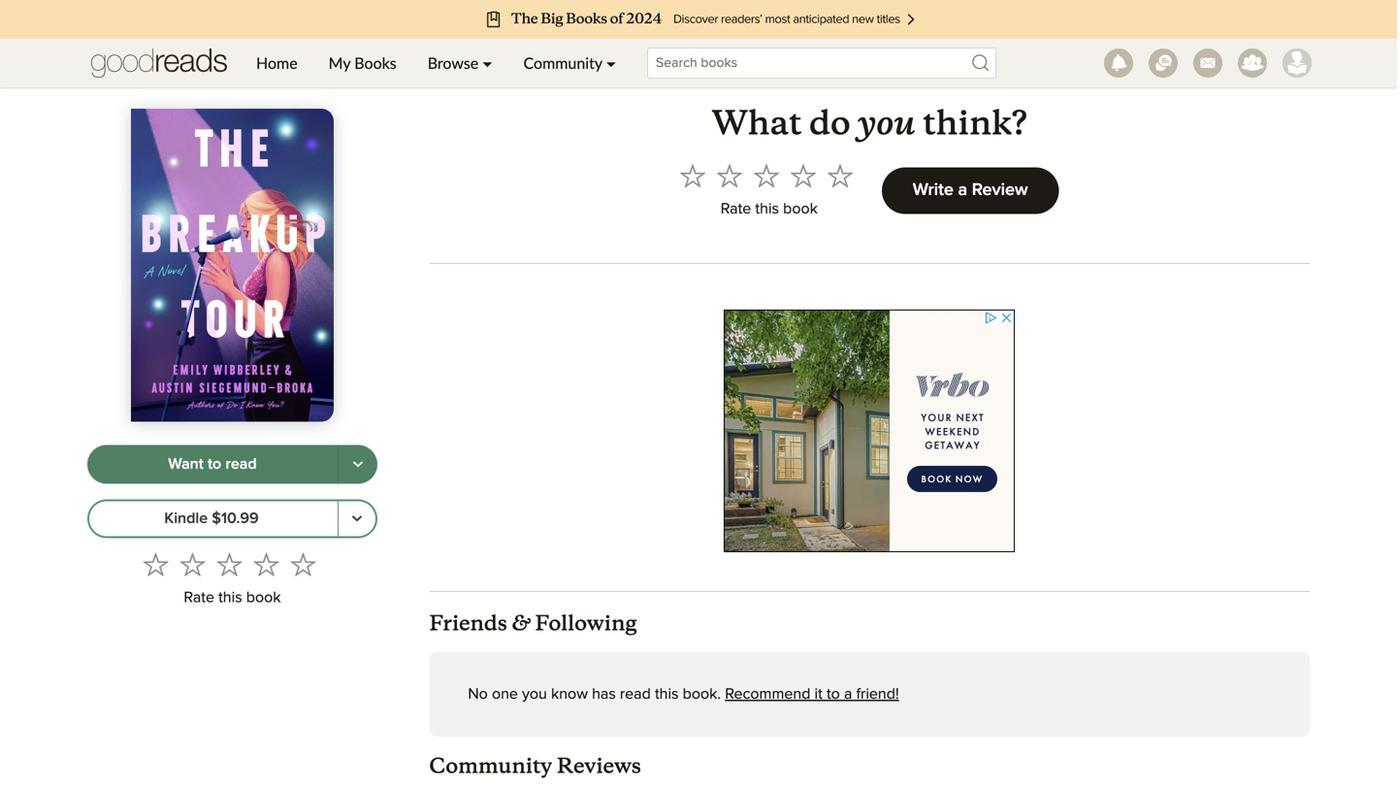 Task type: vqa. For each thing, say whether or not it's contained in the screenshot.
'School's'
no



Task type: locate. For each thing, give the bounding box(es) containing it.
rate this book
[[721, 202, 818, 217], [184, 590, 281, 606]]

this left book.
[[655, 687, 679, 702]]

rate 1 out of 5 image left rate 2 out of 5 icon
[[143, 552, 168, 577]]

0 horizontal spatial rate 5 out of 5 image
[[291, 552, 316, 577]]

1 horizontal spatial to
[[827, 687, 840, 702]]

0 vertical spatial rate 5 out of 5 image
[[828, 163, 853, 188]]

browse
[[428, 53, 479, 72]]

to right want
[[208, 457, 222, 472]]

no one you know has read this book. recommend it to a friend!
[[468, 687, 899, 702]]

book for rate 3 out of 5 icon associated with rate 2 out of 5 icon
[[246, 590, 281, 606]]

want
[[168, 457, 204, 472]]

reviews
[[557, 753, 642, 779]]

0 horizontal spatial rate 4 out of 5 image
[[254, 552, 279, 577]]

1 horizontal spatial read
[[620, 687, 651, 702]]

1 vertical spatial you
[[522, 687, 547, 702]]

1 horizontal spatial rate this book
[[721, 202, 818, 217]]

1 vertical spatial rate 1 out of 5 image
[[143, 552, 168, 577]]

2 horizontal spatial this
[[756, 202, 779, 217]]

1 vertical spatial rate 5 out of 5 image
[[291, 552, 316, 577]]

0 horizontal spatial ▾
[[483, 53, 493, 72]]

1 horizontal spatial rate
[[721, 202, 752, 217]]

0 vertical spatial a
[[959, 182, 968, 199]]

1 horizontal spatial rate 1 out of 5 image
[[680, 163, 706, 188]]

community
[[524, 53, 603, 72], [429, 753, 552, 779]]

this
[[756, 202, 779, 217], [218, 590, 242, 606], [655, 687, 679, 702]]

1 horizontal spatial ▾
[[607, 53, 616, 72]]

0 vertical spatial read
[[226, 457, 257, 472]]

this down what at the right
[[756, 202, 779, 217]]

rate 2 out of 5 image
[[180, 552, 205, 577]]

want to read
[[168, 457, 257, 472]]

1 vertical spatial a
[[844, 687, 853, 702]]

rate 5 out of 5 image for the leftmost rating 0 out of 5 group
[[291, 552, 316, 577]]

0 horizontal spatial read
[[226, 457, 257, 472]]

rate 5 out of 5 image
[[828, 163, 853, 188], [291, 552, 316, 577]]

rate this book down rate 2 out of 5 image
[[721, 202, 818, 217]]

book
[[783, 202, 818, 217], [246, 590, 281, 606]]

▾ for community ▾
[[607, 53, 616, 72]]

1 vertical spatial rate 3 out of 5 image
[[217, 552, 242, 577]]

1 horizontal spatial rate 4 out of 5 image
[[791, 163, 816, 188]]

a left "friend!"
[[844, 687, 853, 702]]

this for rate 3 out of 5 icon associated with rate 2 out of 5 icon
[[218, 590, 242, 606]]

read
[[226, 457, 257, 472], [620, 687, 651, 702]]

0 horizontal spatial to
[[208, 457, 222, 472]]

1 vertical spatial rate 4 out of 5 image
[[254, 552, 279, 577]]

write
[[913, 182, 954, 199]]

rate 4 out of 5 image for rate 5 out of 5 icon for the leftmost rating 0 out of 5 group
[[254, 552, 279, 577]]

rate this book element
[[674, 157, 859, 224], [87, 546, 378, 613]]

this down "$10.99"
[[218, 590, 242, 606]]

read right has
[[620, 687, 651, 702]]

0 vertical spatial rate 1 out of 5 image
[[680, 163, 706, 188]]

0 vertical spatial community
[[524, 53, 603, 72]]

to right it
[[827, 687, 840, 702]]

0 horizontal spatial rate this book element
[[87, 546, 378, 613]]

1 vertical spatial rate this book
[[184, 590, 281, 606]]

1 horizontal spatial rate 3 out of 5 image
[[754, 163, 779, 188]]

rating 0 out of 5 group
[[674, 157, 859, 194], [137, 546, 322, 583]]

rate
[[721, 202, 752, 217], [184, 590, 214, 606]]

my books link
[[313, 39, 412, 87]]

review
[[972, 182, 1029, 199]]

rate 5 out of 5 image for right rating 0 out of 5 group
[[828, 163, 853, 188]]

community for community ▾
[[524, 53, 603, 72]]

rating 0 out of 5 group down "$10.99"
[[137, 546, 322, 583]]

0 vertical spatial you
[[858, 96, 916, 144]]

0 horizontal spatial rate
[[184, 590, 214, 606]]

0 vertical spatial this
[[756, 202, 779, 217]]

1 vertical spatial community
[[429, 753, 552, 779]]

rate down rate 2 out of 5 image
[[721, 202, 752, 217]]

following
[[535, 610, 637, 636]]

write a review button
[[882, 168, 1060, 214]]

0 vertical spatial rate 4 out of 5 image
[[791, 163, 816, 188]]

book down the do
[[783, 202, 818, 217]]

1 vertical spatial this
[[218, 590, 242, 606]]

1 vertical spatial book
[[246, 590, 281, 606]]

rate 3 out of 5 image
[[754, 163, 779, 188], [217, 552, 242, 577]]

rate this book down rate 2 out of 5 icon
[[184, 590, 281, 606]]

0 horizontal spatial rate 1 out of 5 image
[[143, 552, 168, 577]]

to inside button
[[208, 457, 222, 472]]

know
[[551, 687, 588, 702]]

advertisement element
[[724, 310, 1016, 552]]

1 horizontal spatial rate 5 out of 5 image
[[828, 163, 853, 188]]

book.
[[683, 687, 721, 702]]

read up "$10.99"
[[226, 457, 257, 472]]

this for rate 3 out of 5 icon associated with rate 2 out of 5 image
[[756, 202, 779, 217]]

rate this book element down what at the right
[[674, 157, 859, 224]]

book for rate 3 out of 5 icon associated with rate 2 out of 5 image
[[783, 202, 818, 217]]

0 horizontal spatial rate this book
[[184, 590, 281, 606]]

recommend it to a friend! link
[[725, 687, 899, 702]]

None search field
[[632, 48, 1012, 79]]

0 horizontal spatial you
[[522, 687, 547, 702]]

rate down rate 2 out of 5 icon
[[184, 590, 214, 606]]

my
[[329, 53, 351, 72]]

rate 3 out of 5 image for rate 2 out of 5 icon
[[217, 552, 242, 577]]

1 vertical spatial to
[[827, 687, 840, 702]]

rate 4 out of 5 image down "$10.99"
[[254, 552, 279, 577]]

0 vertical spatial rate
[[721, 202, 752, 217]]

1 horizontal spatial book
[[783, 202, 818, 217]]

rate 1 out of 5 image for right rating 0 out of 5 group
[[680, 163, 706, 188]]

book down "$10.99"
[[246, 590, 281, 606]]

a right 'write'
[[959, 182, 968, 199]]

rate 3 out of 5 image right rate 2 out of 5 image
[[754, 163, 779, 188]]

profile image for ruby anderson. image
[[843, 28, 897, 82], [1283, 49, 1312, 78]]

rating 0 out of 5 group down what at the right
[[674, 157, 859, 194]]

0 vertical spatial rate 3 out of 5 image
[[754, 163, 779, 188]]

0 horizontal spatial rate 3 out of 5 image
[[217, 552, 242, 577]]

▾ for browse ▾
[[483, 53, 493, 72]]

rate 3 out of 5 image right rate 2 out of 5 icon
[[217, 552, 242, 577]]

0 vertical spatial rating 0 out of 5 group
[[674, 157, 859, 194]]

rate 4 out of 5 image
[[791, 163, 816, 188], [254, 552, 279, 577]]

2 vertical spatial this
[[655, 687, 679, 702]]

0 vertical spatial book
[[783, 202, 818, 217]]

2 ▾ from the left
[[607, 53, 616, 72]]

rate 1 out of 5 image
[[680, 163, 706, 188], [143, 552, 168, 577]]

1 horizontal spatial a
[[959, 182, 968, 199]]

1 horizontal spatial you
[[858, 96, 916, 144]]

1 horizontal spatial rate this book element
[[674, 157, 859, 224]]

1 ▾ from the left
[[483, 53, 493, 72]]

Search by book title or ISBN text field
[[647, 48, 997, 79]]

home
[[256, 53, 298, 72]]

0 vertical spatial to
[[208, 457, 222, 472]]

community ▾
[[524, 53, 616, 72]]

rate 3 out of 5 image for rate 2 out of 5 image
[[754, 163, 779, 188]]

you
[[858, 96, 916, 144], [522, 687, 547, 702]]

1 vertical spatial rate
[[184, 590, 214, 606]]

rate this book element down "$10.99"
[[87, 546, 378, 613]]

has
[[592, 687, 616, 702]]

1 vertical spatial rating 0 out of 5 group
[[137, 546, 322, 583]]

you right one
[[522, 687, 547, 702]]

a inside "button"
[[959, 182, 968, 199]]

want to read button
[[87, 445, 339, 484]]

friends & following
[[429, 606, 637, 636]]

a
[[959, 182, 968, 199], [844, 687, 853, 702]]

0 horizontal spatial this
[[218, 590, 242, 606]]

0 vertical spatial rate this book
[[721, 202, 818, 217]]

rate 1 out of 5 image left rate 2 out of 5 image
[[680, 163, 706, 188]]

do
[[810, 102, 851, 144]]

▾
[[483, 53, 493, 72], [607, 53, 616, 72]]

you right the do
[[858, 96, 916, 144]]

0 horizontal spatial book
[[246, 590, 281, 606]]

to
[[208, 457, 222, 472], [827, 687, 840, 702]]

rate 4 out of 5 image down the do
[[791, 163, 816, 188]]

browse ▾ link
[[412, 39, 508, 87]]



Task type: describe. For each thing, give the bounding box(es) containing it.
rate this book for rate 2 out of 5 image
[[721, 202, 818, 217]]

1 horizontal spatial profile image for ruby anderson. image
[[1283, 49, 1312, 78]]

rate 4 out of 5 image for rate 5 out of 5 icon corresponding to right rating 0 out of 5 group
[[791, 163, 816, 188]]

books
[[355, 53, 397, 72]]

my books
[[329, 53, 397, 72]]

community ▾ link
[[508, 39, 632, 87]]

rate for rate 2 out of 5 icon
[[184, 590, 214, 606]]

friends
[[429, 610, 508, 636]]

1 horizontal spatial this
[[655, 687, 679, 702]]

recommend
[[725, 687, 811, 702]]

it
[[815, 687, 823, 702]]

browse ▾
[[428, 53, 493, 72]]

1 vertical spatial read
[[620, 687, 651, 702]]

you for no one you know has read this book. recommend it to a friend!
[[522, 687, 547, 702]]

one
[[492, 687, 518, 702]]

home link
[[241, 39, 313, 87]]

kindle
[[164, 511, 208, 527]]

1 horizontal spatial rating 0 out of 5 group
[[674, 157, 859, 194]]

think?
[[923, 102, 1028, 144]]

community for community reviews
[[429, 753, 552, 779]]

read inside want to read button
[[226, 457, 257, 472]]

rate for rate 2 out of 5 image
[[721, 202, 752, 217]]

0 horizontal spatial a
[[844, 687, 853, 702]]

kindle $10.99 link
[[87, 500, 339, 538]]

kindle $10.99
[[164, 511, 259, 527]]

rate this book for rate 2 out of 5 icon
[[184, 590, 281, 606]]

&
[[512, 606, 531, 636]]

home image
[[91, 39, 227, 87]]

what do you think?
[[712, 96, 1028, 144]]

you for what do you think?
[[858, 96, 916, 144]]

friend!
[[857, 687, 899, 702]]

0 horizontal spatial rating 0 out of 5 group
[[137, 546, 322, 583]]

1 vertical spatial rate this book element
[[87, 546, 378, 613]]

what
[[712, 102, 802, 144]]

write a review
[[913, 182, 1029, 199]]

community reviews
[[429, 753, 642, 779]]

0 vertical spatial rate this book element
[[674, 157, 859, 224]]

$10.99
[[212, 511, 259, 527]]

0 horizontal spatial profile image for ruby anderson. image
[[843, 28, 897, 82]]

rate 2 out of 5 image
[[717, 163, 742, 188]]

no
[[468, 687, 488, 702]]

rate 1 out of 5 image for the leftmost rating 0 out of 5 group
[[143, 552, 168, 577]]



